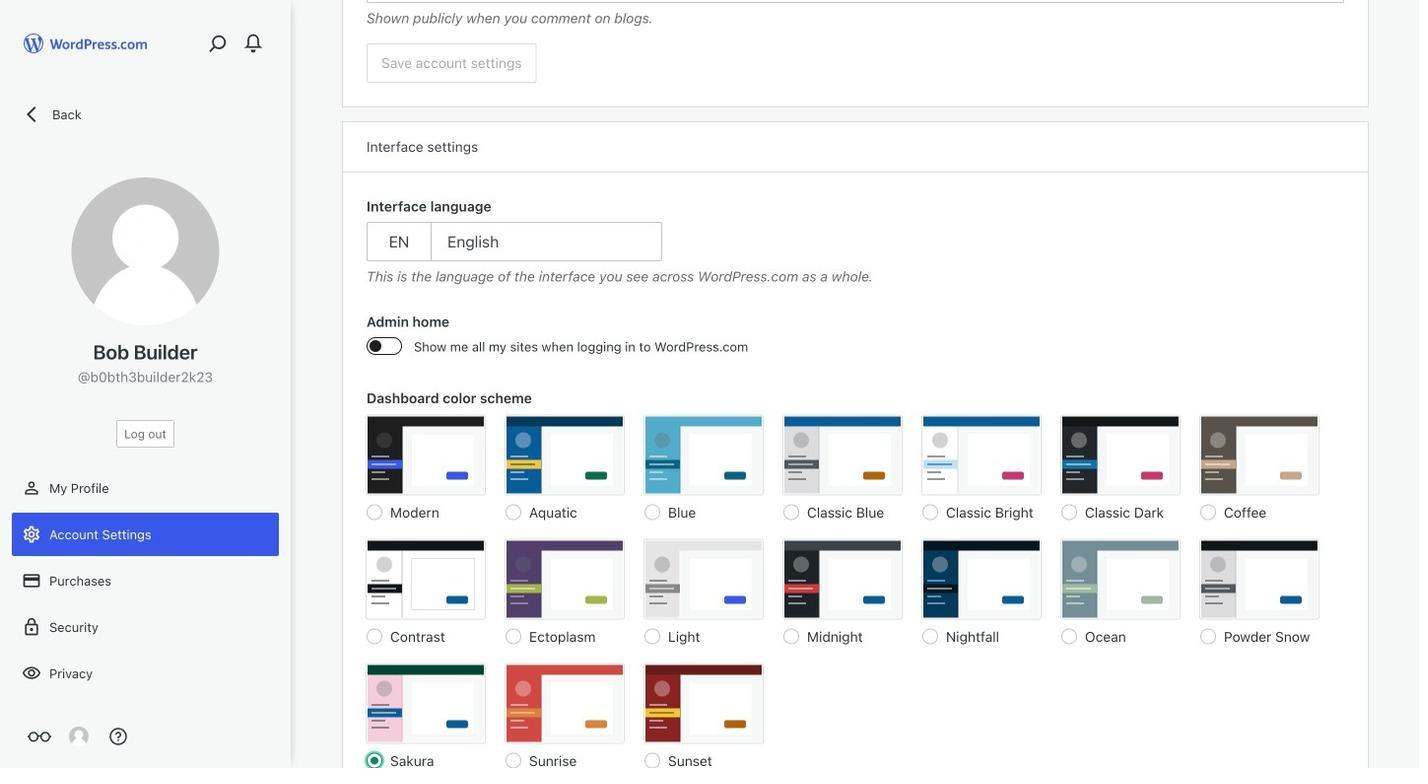 Task type: describe. For each thing, give the bounding box(es) containing it.
classic dark image
[[1062, 416, 1180, 495]]

modern image
[[367, 416, 485, 495]]

2 list item from the top
[[1411, 172, 1420, 264]]

settings image
[[22, 525, 41, 544]]

credit_card image
[[22, 571, 41, 591]]

reader image
[[28, 725, 51, 748]]

visibility image
[[22, 664, 41, 683]]

1 group from the top
[[367, 0, 1345, 29]]

ocean image
[[1062, 540, 1180, 619]]

sakura image
[[367, 664, 485, 743]]

aquatic image
[[506, 416, 624, 495]]

sunrise image
[[506, 664, 624, 743]]

lock image
[[22, 617, 41, 637]]

classic blue image
[[784, 416, 902, 495]]

light image
[[645, 540, 763, 619]]

person image
[[22, 478, 41, 498]]



Task type: vqa. For each thing, say whether or not it's contained in the screenshot.
second group from the bottom
yes



Task type: locate. For each thing, give the bounding box(es) containing it.
list item
[[1411, 69, 1420, 141], [1411, 172, 1420, 264], [1411, 264, 1420, 357], [1411, 357, 1420, 430]]

None radio
[[367, 504, 383, 520], [506, 504, 522, 520], [645, 504, 661, 520], [1062, 504, 1078, 520], [1201, 504, 1217, 520], [367, 629, 383, 644], [923, 629, 939, 644], [367, 504, 383, 520], [506, 504, 522, 520], [645, 504, 661, 520], [1062, 504, 1078, 520], [1201, 504, 1217, 520], [367, 629, 383, 644], [923, 629, 939, 644]]

3 list item from the top
[[1411, 264, 1420, 357]]

bob builder image
[[71, 177, 219, 325]]

None url field
[[367, 0, 1345, 3]]

None radio
[[784, 504, 800, 520], [923, 504, 939, 520], [506, 629, 522, 644], [645, 629, 661, 644], [784, 629, 800, 644], [1062, 629, 1078, 644], [1201, 629, 1217, 644], [367, 753, 383, 768], [506, 753, 522, 768], [645, 753, 661, 768], [784, 504, 800, 520], [923, 504, 939, 520], [506, 629, 522, 644], [645, 629, 661, 644], [784, 629, 800, 644], [1062, 629, 1078, 644], [1201, 629, 1217, 644], [367, 753, 383, 768], [506, 753, 522, 768], [645, 753, 661, 768]]

powder snow image
[[1201, 540, 1319, 619]]

1 list item from the top
[[1411, 69, 1420, 141]]

ectoplasm image
[[506, 540, 624, 619]]

contrast image
[[367, 540, 485, 619]]

2 group from the top
[[367, 196, 1345, 287]]

classic bright image
[[923, 416, 1041, 495]]

blue image
[[645, 416, 763, 495]]

midnight image
[[784, 540, 902, 619]]

coffee image
[[1201, 416, 1319, 495]]

bob builder image
[[69, 727, 89, 746]]

group
[[367, 0, 1345, 29], [367, 196, 1345, 287], [367, 312, 1345, 368], [367, 388, 1345, 768]]

4 group from the top
[[367, 388, 1345, 768]]

nightfall image
[[923, 540, 1041, 619]]

sunset image
[[645, 664, 763, 743]]

3 group from the top
[[367, 312, 1345, 368]]

4 list item from the top
[[1411, 357, 1420, 430]]



